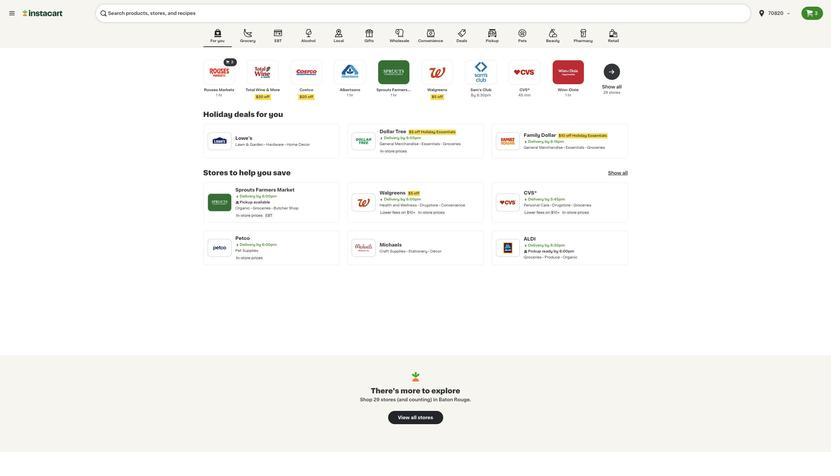 Task type: vqa. For each thing, say whether or not it's contained in the screenshot.
$20 in the TOTAL WINE & MORE $20 OFF
yes



Task type: describe. For each thing, give the bounding box(es) containing it.
you for stores to help you save
[[257, 170, 272, 176]]

explore
[[431, 388, 460, 395]]

available
[[253, 201, 270, 204]]

personal care drugstore groceries
[[524, 204, 591, 207]]

store down pet supplies
[[241, 256, 250, 260]]

stationery
[[408, 250, 427, 253]]

markets
[[219, 88, 234, 92]]

off inside costco $20 off
[[308, 95, 313, 99]]

for
[[210, 39, 217, 43]]

3 inside tab panel
[[231, 60, 233, 64]]

fees for care
[[537, 211, 545, 215]]

in- down pet
[[236, 256, 241, 260]]

by
[[471, 94, 476, 97]]

sprouts farmers market image
[[382, 61, 405, 84]]

$10+ for wellness
[[407, 211, 415, 215]]

club
[[483, 88, 491, 92]]

pet
[[235, 249, 242, 253]]

in- down pickup available
[[236, 214, 241, 218]]

pharmacy
[[574, 39, 593, 43]]

retail button
[[599, 28, 628, 47]]

pickup for sprouts farmers market
[[240, 201, 253, 204]]

for
[[256, 111, 267, 118]]

lower for personal
[[524, 211, 536, 215]]

sprouts farmers market
[[235, 188, 295, 192]]

29 inside show all 29 stores
[[603, 91, 608, 95]]

by for the dollar tree logo on the left top
[[400, 136, 405, 140]]

0 horizontal spatial supplies
[[242, 249, 258, 253]]

pharmacy button
[[569, 28, 597, 47]]

by for family dollar logo
[[545, 140, 549, 144]]

essentials inside family dollar $10 off holiday essentials
[[588, 134, 607, 138]]

gifts
[[364, 39, 374, 43]]

0 vertical spatial organic
[[235, 207, 250, 210]]

farmers for sprouts farmers market
[[256, 188, 276, 192]]

total wine & more image
[[251, 61, 274, 84]]

beauty button
[[539, 28, 567, 47]]

view
[[398, 416, 410, 420]]

general for dollar tree
[[380, 142, 394, 146]]

pickup ready by 6:00pm
[[528, 250, 574, 253]]

show all 29 stores
[[602, 85, 622, 95]]

delivery by 6:30pm
[[528, 244, 565, 247]]

delivery for family dollar logo
[[528, 140, 544, 144]]

by for petco logo
[[256, 243, 261, 247]]

$20 inside costco $20 off
[[300, 95, 307, 99]]

more
[[401, 388, 420, 395]]

by for walgreens logo
[[400, 198, 405, 201]]

for you
[[210, 39, 225, 43]]

delivery by 5:45pm
[[528, 198, 565, 201]]

show for show all 29 stores
[[602, 85, 615, 89]]

general merchandise essentials groceries for family dollar
[[524, 146, 605, 150]]

albertsons
[[340, 88, 360, 92]]

holiday deals for you
[[203, 111, 283, 118]]

cvs® logo image
[[499, 194, 516, 211]]

alcohol button
[[294, 28, 323, 47]]

ready
[[542, 250, 553, 253]]

prices down tree
[[396, 150, 407, 153]]

save
[[273, 170, 291, 176]]

you inside button
[[217, 39, 225, 43]]

pickup inside "button"
[[486, 39, 499, 43]]

petco logo image
[[211, 240, 228, 257]]

petco
[[235, 236, 250, 241]]

baton
[[439, 398, 453, 402]]

hr inside sprouts farmers market 1 hr
[[393, 94, 397, 97]]

cvs® 45 min
[[518, 88, 531, 97]]

there's
[[371, 388, 399, 395]]

to inside there's more to explore shop 29 stores (and counting) in baton rouge.
[[422, 388, 430, 395]]

counting)
[[409, 398, 432, 402]]

in
[[433, 398, 438, 402]]

ebt inside tab panel
[[265, 214, 273, 218]]

prices down personal care drugstore groceries
[[578, 211, 589, 215]]

alcohol
[[301, 39, 316, 43]]

family dollar $10 off holiday essentials
[[524, 133, 607, 138]]

sam's club by 6:30pm
[[470, 88, 491, 97]]

1 horizontal spatial dollar
[[541, 133, 556, 138]]

albertsons 1 hr
[[340, 88, 360, 97]]

pickup available
[[240, 201, 270, 204]]

retail
[[608, 39, 619, 43]]

$10
[[559, 134, 565, 138]]

more
[[270, 88, 280, 92]]

all for show all 29 stores
[[616, 85, 622, 89]]

1 inside albertsons 1 hr
[[347, 94, 349, 97]]

delivery for the dollar tree logo on the left top
[[384, 136, 400, 140]]

ebt inside button
[[274, 39, 282, 43]]

store down 'health and wellness drugstore convenience'
[[423, 211, 432, 215]]

store down personal care drugstore groceries
[[567, 211, 577, 215]]

view all stores
[[398, 416, 433, 420]]

lowe's lawn & garden hardware home decor
[[235, 136, 310, 147]]

farmers for sprouts farmers market 1 hr
[[392, 88, 408, 92]]

winn-dixie 1 hr
[[558, 88, 579, 97]]

organic groceries butcher shop
[[235, 207, 299, 210]]

personal
[[524, 204, 540, 207]]

groceries for 5:45pm
[[573, 204, 591, 207]]

groceries produce organic
[[524, 256, 577, 259]]

garden
[[250, 143, 263, 147]]

michaels
[[380, 243, 402, 247]]

help
[[239, 170, 256, 176]]

michaels craft supplies stationery décor
[[380, 243, 441, 253]]

1 inside rouses markets 1 hr
[[216, 94, 218, 97]]

family
[[524, 133, 540, 138]]

total
[[246, 88, 255, 92]]

wholesale
[[390, 39, 409, 43]]

6:00pm down in-store prices ebt
[[262, 243, 277, 247]]

lower fees on $10+ in-store prices for wellness
[[380, 211, 445, 215]]

health and wellness drugstore convenience
[[380, 204, 465, 207]]

off inside the 'dollar tree $5 off holiday essentials'
[[415, 130, 420, 134]]

on for and
[[401, 211, 406, 215]]

tree
[[395, 129, 406, 134]]

market for sprouts farmers market 1 hr
[[408, 88, 422, 92]]

rouge.
[[454, 398, 471, 402]]

wine
[[256, 88, 265, 92]]

care
[[541, 204, 549, 207]]

total wine & more $20 off
[[246, 88, 280, 99]]

in-store prices for petco logo
[[236, 256, 263, 260]]

5:45pm
[[550, 198, 565, 201]]

delivery for aldi logo
[[528, 244, 544, 247]]

beauty
[[546, 39, 560, 43]]

lower for health
[[380, 211, 391, 215]]

delivery by 6:00pm for pickup available
[[240, 195, 277, 198]]

convenience button
[[416, 28, 446, 47]]

off inside family dollar $10 off holiday essentials
[[566, 134, 571, 138]]

rouses markets 1 hr
[[204, 88, 234, 97]]

local
[[334, 39, 344, 43]]

min
[[524, 94, 531, 97]]

instacart image
[[23, 9, 62, 17]]

2 vertical spatial $5
[[408, 192, 413, 195]]

dollar tree $5 off holiday essentials
[[380, 129, 456, 134]]

wellness
[[400, 204, 417, 207]]

home
[[287, 143, 298, 147]]

health
[[380, 204, 392, 207]]

holiday for dollar
[[421, 130, 435, 134]]

shop inside there's more to explore shop 29 stores (and counting) in baton rouge.
[[360, 398, 372, 402]]

costco
[[300, 88, 313, 92]]

lower fees on $10+ in-store prices for drugstore
[[524, 211, 589, 215]]

sprouts farmers market 1 hr
[[376, 88, 422, 97]]

show all
[[608, 171, 628, 175]]

all for show all
[[622, 171, 628, 175]]

prices down organic groceries butcher shop
[[251, 214, 263, 218]]

2 70820 button from the left
[[758, 4, 797, 23]]

$5 inside the 'dollar tree $5 off holiday essentials'
[[409, 130, 414, 134]]

grocery button
[[234, 28, 262, 47]]

0 horizontal spatial walgreens
[[380, 191, 406, 195]]

6:15pm
[[550, 140, 564, 144]]

merchandise for dollar tree
[[395, 142, 419, 146]]

on for care
[[545, 211, 550, 215]]

tab panel containing holiday deals for you
[[200, 58, 631, 265]]

merchandise for family dollar
[[539, 146, 563, 150]]

wholesale button
[[385, 28, 414, 47]]

lowe's
[[235, 136, 252, 141]]

winn-
[[558, 88, 569, 92]]

1 drugstore from the left
[[420, 204, 438, 207]]

6:30pm inside sam's club by 6:30pm
[[477, 94, 491, 97]]

0 horizontal spatial dollar
[[380, 129, 394, 134]]



Task type: locate. For each thing, give the bounding box(es) containing it.
0 vertical spatial $5
[[432, 95, 437, 99]]

1 vertical spatial shop
[[360, 398, 372, 402]]

0 vertical spatial walgreens $5 off
[[427, 88, 447, 99]]

cvs® for cvs® 45 min
[[520, 88, 530, 92]]

0 vertical spatial market
[[408, 88, 422, 92]]

1 vertical spatial stores
[[381, 398, 396, 402]]

delivery by 6:00pm up pickup available
[[240, 195, 277, 198]]

1 vertical spatial 6:30pm
[[550, 244, 565, 247]]

1 vertical spatial $5
[[409, 130, 414, 134]]

farmers down sprouts farmers market image
[[392, 88, 408, 92]]

to
[[230, 170, 238, 176], [422, 388, 430, 395]]

costco $20 off
[[300, 88, 313, 99]]

dixie
[[569, 88, 579, 92]]

0 vertical spatial 6:30pm
[[477, 94, 491, 97]]

0 horizontal spatial $20
[[256, 95, 263, 99]]

by left 6:15pm in the top right of the page
[[545, 140, 549, 144]]

1 vertical spatial farmers
[[256, 188, 276, 192]]

to left help
[[230, 170, 238, 176]]

0 vertical spatial pickup
[[486, 39, 499, 43]]

Search field
[[96, 4, 751, 23]]

delivery up pickup available
[[240, 195, 255, 198]]

by down tree
[[400, 136, 405, 140]]

1 horizontal spatial sprouts
[[376, 88, 391, 92]]

1 horizontal spatial walgreens $5 off
[[427, 88, 447, 99]]

1 horizontal spatial $20
[[300, 95, 307, 99]]

sam's club image
[[470, 61, 492, 84]]

off down costco
[[308, 95, 313, 99]]

1 horizontal spatial $10+
[[551, 211, 560, 215]]

0 vertical spatial sprouts
[[376, 88, 391, 92]]

6:30pm up pickup ready by 6:00pm on the right of page
[[550, 244, 565, 247]]

lower down health
[[380, 211, 391, 215]]

groceries for 6:15pm
[[587, 146, 605, 150]]

2 hr from the left
[[349, 94, 353, 97]]

1 horizontal spatial on
[[545, 211, 550, 215]]

0 vertical spatial farmers
[[392, 88, 408, 92]]

shop categories tab list
[[203, 28, 628, 47]]

3 1 from the left
[[391, 94, 392, 97]]

70820 button
[[754, 4, 801, 23], [758, 4, 797, 23]]

1 horizontal spatial 29
[[603, 91, 608, 95]]

delivery down family
[[528, 140, 544, 144]]

0 horizontal spatial lower fees on $10+ in-store prices
[[380, 211, 445, 215]]

off right "$10"
[[566, 134, 571, 138]]

off down walgreens image
[[437, 95, 443, 99]]

6:00pm for essentials
[[406, 136, 421, 140]]

all inside popup button
[[622, 171, 628, 175]]

hr inside rouses markets 1 hr
[[219, 94, 222, 97]]

by up available on the top left of page
[[256, 195, 261, 198]]

pickup button
[[478, 28, 506, 47]]

shop right butcher
[[289, 207, 299, 210]]

off right tree
[[415, 130, 420, 134]]

delivery
[[384, 136, 400, 140], [528, 140, 544, 144], [240, 195, 255, 198], [384, 198, 400, 201], [528, 198, 544, 201], [240, 243, 255, 247], [528, 244, 544, 247]]

3 button
[[801, 7, 823, 20]]

0 horizontal spatial 3
[[231, 60, 233, 64]]

albertsons image
[[339, 61, 361, 84]]

1 fees from the left
[[392, 211, 400, 215]]

farmers up available on the top left of page
[[256, 188, 276, 192]]

walgreens logo image
[[355, 194, 372, 211]]

1 vertical spatial 3
[[231, 60, 233, 64]]

1 vertical spatial ebt
[[265, 214, 273, 218]]

$5
[[432, 95, 437, 99], [409, 130, 414, 134], [408, 192, 413, 195]]

sprouts for sprouts farmers market
[[235, 188, 255, 192]]

2 drugstore from the left
[[552, 204, 571, 207]]

pickup left ready
[[528, 250, 541, 253]]

you for holiday deals for you
[[269, 111, 283, 118]]

organic right produce
[[563, 256, 577, 259]]

lowe's logo image
[[211, 133, 228, 150]]

0 horizontal spatial walgreens $5 off
[[380, 191, 419, 195]]

there's more to explore shop 29 stores (and counting) in baton rouge.
[[360, 388, 471, 402]]

supplies down michaels at left bottom
[[390, 250, 406, 253]]

29 inside there's more to explore shop 29 stores (and counting) in baton rouge.
[[374, 398, 380, 402]]

dollar tree logo image
[[355, 133, 372, 150]]

1 horizontal spatial general merchandise essentials groceries
[[524, 146, 605, 150]]

1 vertical spatial walgreens
[[380, 191, 406, 195]]

1 horizontal spatial merchandise
[[539, 146, 563, 150]]

2 $10+ from the left
[[551, 211, 560, 215]]

$10+ down personal care drugstore groceries
[[551, 211, 560, 215]]

2 on from the left
[[545, 211, 550, 215]]

& inside the "lowe's lawn & garden hardware home decor"
[[246, 143, 249, 147]]

6:00pm for drugstore
[[406, 198, 421, 201]]

fees down and
[[392, 211, 400, 215]]

0 horizontal spatial holiday
[[203, 111, 233, 118]]

convenience
[[418, 39, 443, 43], [441, 204, 465, 207]]

stores inside show all 29 stores
[[609, 91, 620, 95]]

market inside sprouts farmers market 1 hr
[[408, 88, 422, 92]]

sprouts up pickup available
[[235, 188, 255, 192]]

aldi
[[524, 237, 536, 242]]

29
[[603, 91, 608, 95], [374, 398, 380, 402]]

by up ready
[[545, 244, 549, 247]]

hr
[[219, 94, 222, 97], [349, 94, 353, 97], [393, 94, 397, 97], [568, 94, 571, 97]]

70820
[[768, 11, 783, 16]]

$5 right tree
[[409, 130, 414, 134]]

prices down 'health and wellness drugstore convenience'
[[433, 211, 445, 215]]

to up counting)
[[422, 388, 430, 395]]

show inside show all 29 stores
[[602, 85, 615, 89]]

& right lawn
[[246, 143, 249, 147]]

sprouts inside sprouts farmers market 1 hr
[[376, 88, 391, 92]]

décor
[[430, 250, 441, 253]]

lower down the personal
[[524, 211, 536, 215]]

0 vertical spatial cvs®
[[520, 88, 530, 92]]

1 down winn-
[[565, 94, 567, 97]]

6:30pm
[[477, 94, 491, 97], [550, 244, 565, 247]]

1 vertical spatial you
[[269, 111, 283, 118]]

0 horizontal spatial pickup
[[240, 201, 253, 204]]

for you button
[[203, 28, 232, 47]]

0 horizontal spatial shop
[[289, 207, 299, 210]]

1 vertical spatial show
[[608, 171, 621, 175]]

1 horizontal spatial general
[[524, 146, 538, 150]]

1 horizontal spatial all
[[616, 85, 622, 89]]

general down family
[[524, 146, 538, 150]]

in-store prices down tree
[[380, 150, 407, 153]]

by for sprouts farmers market logo
[[256, 195, 261, 198]]

farmers inside sprouts farmers market 1 hr
[[392, 88, 408, 92]]

1 horizontal spatial market
[[408, 88, 422, 92]]

all
[[616, 85, 622, 89], [622, 171, 628, 175], [411, 416, 417, 420]]

by for cvs® logo
[[545, 198, 549, 201]]

None search field
[[96, 4, 751, 23]]

general merchandise essentials groceries down the 'dollar tree $5 off holiday essentials'
[[380, 142, 461, 146]]

0 vertical spatial walgreens
[[427, 88, 447, 92]]

delivery up and
[[384, 198, 400, 201]]

winn dixie image
[[557, 61, 580, 84]]

walgreens $5 off down walgreens image
[[427, 88, 447, 99]]

hardware
[[266, 143, 284, 147]]

6:00pm for pickup available
[[262, 195, 277, 198]]

on down "care"
[[545, 211, 550, 215]]

& right wine on the left top of the page
[[266, 88, 269, 92]]

sprouts
[[376, 88, 391, 92], [235, 188, 255, 192]]

1 vertical spatial all
[[622, 171, 628, 175]]

holiday down rouses markets 1 hr
[[203, 111, 233, 118]]

ebt button
[[264, 28, 292, 47]]

aldi logo image
[[499, 240, 516, 257]]

3 inside button
[[815, 11, 818, 16]]

2 lower from the left
[[524, 211, 536, 215]]

off up 'health and wellness drugstore convenience'
[[414, 192, 419, 195]]

6:00pm down the sprouts farmers market
[[262, 195, 277, 198]]

0 horizontal spatial lower
[[380, 211, 391, 215]]

1 horizontal spatial shop
[[360, 398, 372, 402]]

29 down there's
[[374, 398, 380, 402]]

2 horizontal spatial holiday
[[572, 134, 587, 138]]

1 horizontal spatial lower fees on $10+ in-store prices
[[524, 211, 589, 215]]

1 70820 button from the left
[[754, 4, 801, 23]]

1 down albertsons
[[347, 94, 349, 97]]

off inside the total wine & more $20 off
[[264, 95, 270, 99]]

essentials inside the 'dollar tree $5 off holiday essentials'
[[436, 130, 456, 134]]

view all stores link
[[388, 411, 443, 425]]

craft
[[380, 250, 389, 253]]

in-store prices
[[380, 150, 407, 153], [236, 256, 263, 260]]

6:00pm
[[406, 136, 421, 140], [262, 195, 277, 198], [406, 198, 421, 201], [262, 243, 277, 247], [559, 250, 574, 253]]

2 1 from the left
[[347, 94, 349, 97]]

delivery down tree
[[384, 136, 400, 140]]

by up produce
[[554, 250, 558, 253]]

0 vertical spatial &
[[266, 88, 269, 92]]

0 vertical spatial shop
[[289, 207, 299, 210]]

in-
[[380, 150, 385, 153], [418, 211, 423, 215], [562, 211, 567, 215], [236, 214, 241, 218], [236, 256, 241, 260]]

stores
[[609, 91, 620, 95], [381, 398, 396, 402], [418, 416, 433, 420]]

by up the wellness
[[400, 198, 405, 201]]

0 horizontal spatial drugstore
[[420, 204, 438, 207]]

hr inside albertsons 1 hr
[[349, 94, 353, 97]]

decor
[[299, 143, 310, 147]]

1 horizontal spatial 3
[[815, 11, 818, 16]]

sprouts farmers market logo image
[[211, 194, 228, 211]]

general for family dollar
[[524, 146, 538, 150]]

in-store prices down pet supplies
[[236, 256, 263, 260]]

1 horizontal spatial drugstore
[[552, 204, 571, 207]]

merchandise down delivery by 6:15pm
[[539, 146, 563, 150]]

6:30pm down club
[[477, 94, 491, 97]]

stores
[[203, 170, 228, 176]]

0 horizontal spatial farmers
[[256, 188, 276, 192]]

$20 inside the total wine & more $20 off
[[256, 95, 263, 99]]

1 horizontal spatial stores
[[418, 416, 433, 420]]

pets
[[518, 39, 527, 43]]

stores inside there's more to explore shop 29 stores (and counting) in baton rouge.
[[381, 398, 396, 402]]

1 vertical spatial organic
[[563, 256, 577, 259]]

0 vertical spatial in-store prices
[[380, 150, 407, 153]]

off down wine on the left top of the page
[[264, 95, 270, 99]]

walgreens $5 off up and
[[380, 191, 419, 195]]

cvs® inside "cvs® 45 min"
[[520, 88, 530, 92]]

1 1 from the left
[[216, 94, 218, 97]]

view all stores button
[[388, 411, 443, 425]]

store right the dollar tree logo on the left top
[[385, 150, 395, 153]]

hr down the dixie
[[568, 94, 571, 97]]

hr down sprouts farmers market image
[[393, 94, 397, 97]]

0 vertical spatial 3
[[815, 11, 818, 16]]

family dollar logo image
[[499, 133, 516, 150]]

0 horizontal spatial sprouts
[[235, 188, 255, 192]]

lower
[[380, 211, 391, 215], [524, 211, 536, 215]]

pickup up in-store prices ebt
[[240, 201, 253, 204]]

1 lower from the left
[[380, 211, 391, 215]]

delivery for walgreens logo
[[384, 198, 400, 201]]

delivery for petco logo
[[240, 243, 255, 247]]

local button
[[325, 28, 353, 47]]

delivery by 6:00pm down tree
[[384, 136, 421, 140]]

1 horizontal spatial ebt
[[274, 39, 282, 43]]

1 horizontal spatial 6:30pm
[[550, 244, 565, 247]]

1 horizontal spatial organic
[[563, 256, 577, 259]]

lower fees on $10+ in-store prices down personal care drugstore groceries
[[524, 211, 589, 215]]

2 lower fees on $10+ in-store prices from the left
[[524, 211, 589, 215]]

off
[[264, 95, 270, 99], [308, 95, 313, 99], [437, 95, 443, 99], [415, 130, 420, 134], [566, 134, 571, 138], [414, 192, 419, 195]]

show all button
[[608, 170, 628, 176]]

2 vertical spatial pickup
[[528, 250, 541, 253]]

walgreens down walgreens image
[[427, 88, 447, 92]]

1 $20 from the left
[[256, 95, 263, 99]]

delivery for cvs® logo
[[528, 198, 544, 201]]

1 horizontal spatial in-store prices
[[380, 150, 407, 153]]

6:00pm up produce
[[559, 250, 574, 253]]

lower fees on $10+ in-store prices
[[380, 211, 445, 215], [524, 211, 589, 215]]

supplies right pet
[[242, 249, 258, 253]]

0 horizontal spatial $10+
[[407, 211, 415, 215]]

market
[[408, 88, 422, 92], [277, 188, 295, 192]]

& inside the total wine & more $20 off
[[266, 88, 269, 92]]

2 horizontal spatial pickup
[[528, 250, 541, 253]]

pickup right deals
[[486, 39, 499, 43]]

delivery up the personal
[[528, 198, 544, 201]]

cvs® for cvs®
[[524, 191, 537, 195]]

delivery by 6:00pm
[[384, 136, 421, 140], [240, 195, 277, 198], [384, 198, 421, 201], [240, 243, 277, 247]]

delivery by 6:00pm for drugstore
[[384, 198, 421, 201]]

1 $10+ from the left
[[407, 211, 415, 215]]

3 hr from the left
[[393, 94, 397, 97]]

by up pet supplies
[[256, 243, 261, 247]]

0 vertical spatial stores
[[609, 91, 620, 95]]

ebt down organic groceries butcher shop
[[265, 214, 273, 218]]

ebt left alcohol
[[274, 39, 282, 43]]

1 hr from the left
[[219, 94, 222, 97]]

delivery for sprouts farmers market logo
[[240, 195, 255, 198]]

costco image
[[295, 61, 318, 84]]

shop
[[289, 207, 299, 210], [360, 398, 372, 402]]

farmers
[[392, 88, 408, 92], [256, 188, 276, 192]]

1 vertical spatial 29
[[374, 398, 380, 402]]

6:00pm down the 'dollar tree $5 off holiday essentials'
[[406, 136, 421, 140]]

1 horizontal spatial farmers
[[392, 88, 408, 92]]

1 horizontal spatial walgreens
[[427, 88, 447, 92]]

in-store prices for the dollar tree logo on the left top
[[380, 150, 407, 153]]

all for view all stores
[[411, 416, 417, 420]]

dollar left tree
[[380, 129, 394, 134]]

rouses markets image
[[208, 61, 230, 84]]

holiday right tree
[[421, 130, 435, 134]]

1 inside winn-dixie 1 hr
[[565, 94, 567, 97]]

all inside button
[[411, 416, 417, 420]]

hr inside winn-dixie 1 hr
[[568, 94, 571, 97]]

0 horizontal spatial 6:30pm
[[477, 94, 491, 97]]

&
[[266, 88, 269, 92], [246, 143, 249, 147]]

cvs® image
[[513, 61, 536, 84]]

michaels logo image
[[355, 240, 372, 257]]

4 hr from the left
[[568, 94, 571, 97]]

2 fees from the left
[[537, 211, 545, 215]]

market for sprouts farmers market
[[277, 188, 295, 192]]

essentials
[[436, 130, 456, 134], [588, 134, 607, 138], [422, 142, 440, 146], [566, 146, 584, 150]]

0 horizontal spatial 29
[[374, 398, 380, 402]]

by for aldi logo
[[545, 244, 549, 247]]

drugstore right the wellness
[[420, 204, 438, 207]]

1 vertical spatial cvs®
[[524, 191, 537, 195]]

1 horizontal spatial pickup
[[486, 39, 499, 43]]

grocery
[[240, 39, 256, 43]]

29 right the dixie
[[603, 91, 608, 95]]

1 horizontal spatial lower
[[524, 211, 536, 215]]

2 horizontal spatial stores
[[609, 91, 620, 95]]

1 vertical spatial to
[[422, 388, 430, 395]]

stores inside button
[[418, 416, 433, 420]]

1 vertical spatial &
[[246, 143, 249, 147]]

0 horizontal spatial general
[[380, 142, 394, 146]]

1 on from the left
[[401, 211, 406, 215]]

merchandise down tree
[[395, 142, 419, 146]]

0 horizontal spatial in-store prices
[[236, 256, 263, 260]]

0 vertical spatial convenience
[[418, 39, 443, 43]]

show for show all
[[608, 171, 621, 175]]

in- down 'health and wellness drugstore convenience'
[[418, 211, 423, 215]]

0 horizontal spatial stores
[[381, 398, 396, 402]]

& for lowe's
[[246, 143, 249, 147]]

by up "care"
[[545, 198, 549, 201]]

all inside show all 29 stores
[[616, 85, 622, 89]]

2 vertical spatial stores
[[418, 416, 433, 420]]

holiday inside family dollar $10 off holiday essentials
[[572, 134, 587, 138]]

convenience inside button
[[418, 39, 443, 43]]

1 vertical spatial market
[[277, 188, 295, 192]]

holiday for family
[[572, 134, 587, 138]]

0 vertical spatial you
[[217, 39, 225, 43]]

2 horizontal spatial all
[[622, 171, 628, 175]]

45
[[518, 94, 523, 97]]

pickup for aldi
[[528, 250, 541, 253]]

tab panel
[[200, 58, 631, 265]]

holiday inside the 'dollar tree $5 off holiday essentials'
[[421, 130, 435, 134]]

4 1 from the left
[[565, 94, 567, 97]]

in- down personal care drugstore groceries
[[562, 211, 567, 215]]

deals
[[234, 111, 255, 118]]

0 vertical spatial ebt
[[274, 39, 282, 43]]

0 vertical spatial 29
[[603, 91, 608, 95]]

prices down pet supplies
[[251, 256, 263, 260]]

1 vertical spatial convenience
[[441, 204, 465, 207]]

1 down rouses
[[216, 94, 218, 97]]

$20 down costco
[[300, 95, 307, 99]]

show inside popup button
[[608, 171, 621, 175]]

in-store prices ebt
[[236, 214, 273, 218]]

delivery by 6:00pm up the wellness
[[384, 198, 421, 201]]

delivery down the aldi
[[528, 244, 544, 247]]

pet supplies
[[235, 249, 258, 253]]

fees for and
[[392, 211, 400, 215]]

3
[[815, 11, 818, 16], [231, 60, 233, 64]]

store down pickup available
[[241, 214, 250, 218]]

$10+ down the wellness
[[407, 211, 415, 215]]

prices
[[396, 150, 407, 153], [433, 211, 445, 215], [578, 211, 589, 215], [251, 214, 263, 218], [251, 256, 263, 260]]

1
[[216, 94, 218, 97], [347, 94, 349, 97], [391, 94, 392, 97], [565, 94, 567, 97]]

hr down the markets
[[219, 94, 222, 97]]

drugstore down 5:45pm
[[552, 204, 571, 207]]

sam's
[[470, 88, 482, 92]]

delivery by 6:00pm for essentials
[[384, 136, 421, 140]]

delivery up pet supplies
[[240, 243, 255, 247]]

6:00pm up the wellness
[[406, 198, 421, 201]]

holiday right "$10"
[[572, 134, 587, 138]]

$20 down wine on the left top of the page
[[256, 95, 263, 99]]

$10+ for drugstore
[[551, 211, 560, 215]]

dollar up delivery by 6:15pm
[[541, 133, 556, 138]]

1 down sprouts farmers market image
[[391, 94, 392, 97]]

general merchandise essentials groceries down 6:15pm in the top right of the page
[[524, 146, 605, 150]]

0 horizontal spatial fees
[[392, 211, 400, 215]]

0 horizontal spatial organic
[[235, 207, 250, 210]]

0 horizontal spatial ebt
[[265, 214, 273, 218]]

0 vertical spatial to
[[230, 170, 238, 176]]

dollar
[[380, 129, 394, 134], [541, 133, 556, 138]]

on down the wellness
[[401, 211, 406, 215]]

1 lower fees on $10+ in-store prices from the left
[[380, 211, 445, 215]]

general merchandise essentials groceries for dollar tree
[[380, 142, 461, 146]]

1 vertical spatial sprouts
[[235, 188, 255, 192]]

drugstore
[[420, 204, 438, 207], [552, 204, 571, 207]]

supplies inside michaels craft supplies stationery décor
[[390, 250, 406, 253]]

sprouts for sprouts farmers market 1 hr
[[376, 88, 391, 92]]

groceries for 6:00pm
[[443, 142, 461, 146]]

ebt
[[274, 39, 282, 43], [265, 214, 273, 218]]

1 vertical spatial pickup
[[240, 201, 253, 204]]

& for total
[[266, 88, 269, 92]]

0 horizontal spatial to
[[230, 170, 238, 176]]

0 horizontal spatial general merchandise essentials groceries
[[380, 142, 461, 146]]

delivery by 6:15pm
[[528, 140, 564, 144]]

cvs® up min
[[520, 88, 530, 92]]

delivery by 6:00pm up pet supplies
[[240, 243, 277, 247]]

0 horizontal spatial market
[[277, 188, 295, 192]]

fees
[[392, 211, 400, 215], [537, 211, 545, 215]]

2 $20 from the left
[[300, 95, 307, 99]]

in- right the dollar tree logo on the left top
[[380, 150, 385, 153]]

holiday
[[203, 111, 233, 118], [421, 130, 435, 134], [572, 134, 587, 138]]

0 vertical spatial show
[[602, 85, 615, 89]]

fees down "care"
[[537, 211, 545, 215]]

0 horizontal spatial merchandise
[[395, 142, 419, 146]]

walgreens image
[[426, 61, 449, 84]]

hr down albertsons
[[349, 94, 353, 97]]

rouses
[[204, 88, 218, 92]]

pets button
[[508, 28, 537, 47]]

1 inside sprouts farmers market 1 hr
[[391, 94, 392, 97]]

2 vertical spatial all
[[411, 416, 417, 420]]

walgreens up and
[[380, 191, 406, 195]]

general right the dollar tree logo on the left top
[[380, 142, 394, 146]]



